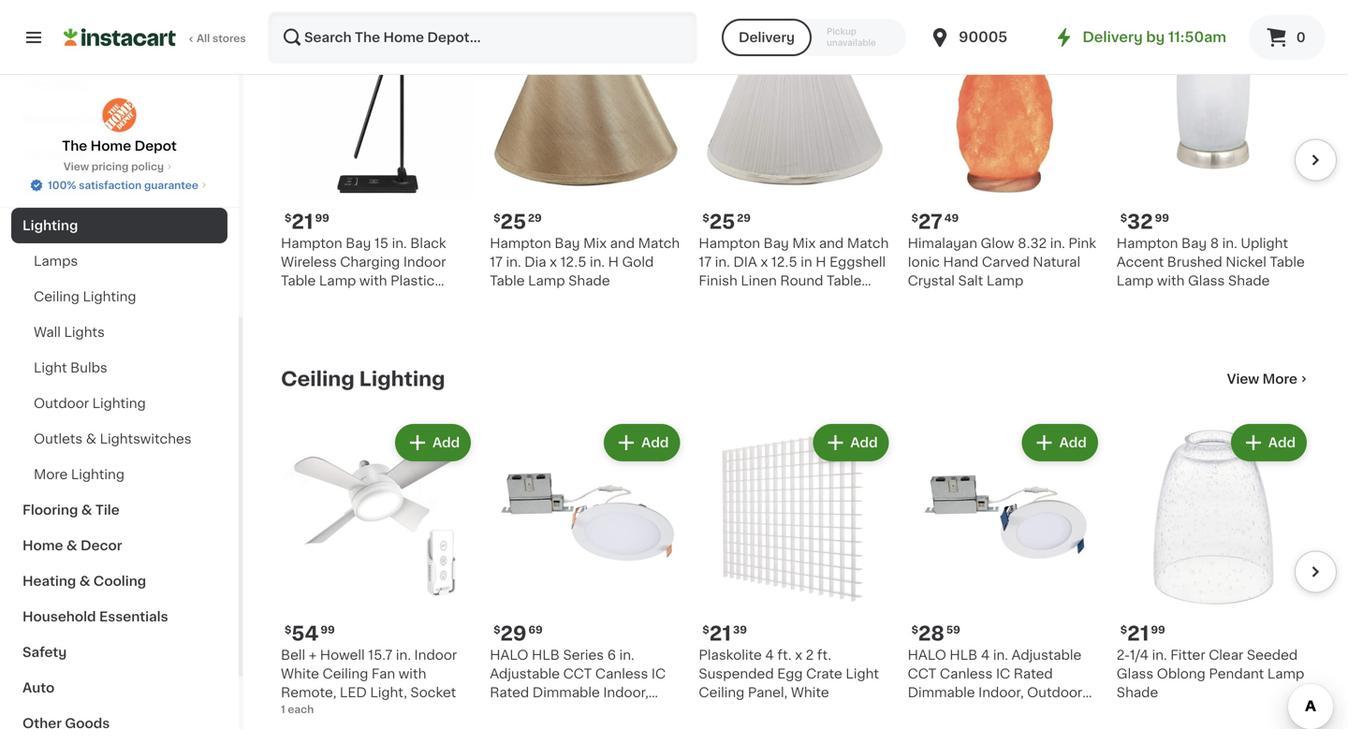 Task type: describe. For each thing, give the bounding box(es) containing it.
decor
[[81, 540, 122, 553]]

table inside hampton bay 8 in. uplight accent brushed nickel table lamp with glass shade
[[1270, 256, 1305, 269]]

round
[[781, 275, 824, 288]]

home inside home & decor link
[[22, 540, 63, 553]]

27
[[919, 212, 943, 232]]

by
[[1147, 30, 1165, 44]]

himalayan glow 8.32 in. pink ionic hand carved natural crystal salt lamp
[[908, 237, 1097, 288]]

in. inside "halo hlb 4 in. adjustable cct canless ic rated dimmable indoor, outdoor integrated led recessed light kit"
[[994, 649, 1009, 662]]

in. inside 'bell + howell 15.7 in. indoor white ceiling fan with remote, led light, socket 1 each'
[[396, 649, 411, 662]]

delivery by 11:50am link
[[1053, 26, 1227, 49]]

8
[[1211, 237, 1220, 250]]

adjustable inside the halo hlb series 6 in. adjustable cct canless ic rated dimmable indoor, outdoor integrated led recessed light kit
[[490, 668, 560, 681]]

plumbing link
[[11, 66, 228, 101]]

building supplies link
[[11, 101, 228, 137]]

indoor, inside "halo hlb 4 in. adjustable cct canless ic rated dimmable indoor, outdoor integrated led recessed light kit"
[[979, 687, 1024, 700]]

hampton for hampton bay mix and match 17 in. dia x 12.5 in. h gold table lamp shade
[[490, 237, 552, 250]]

delivery for delivery by 11:50am
[[1083, 30, 1143, 44]]

ic inside the halo hlb series 6 in. adjustable cct canless ic rated dimmable indoor, outdoor integrated led recessed light kit
[[652, 668, 666, 681]]

instacart logo image
[[64, 26, 176, 49]]

x inside plaskolite 4 ft. x 2 ft. suspended egg crate light ceiling panel, white
[[795, 649, 803, 662]]

more lighting link
[[11, 457, 228, 493]]

in. inside hampton bay mix and match 17 in. dia x 12.5 in h eggshell finish linen round table lamp shade with spider fitter
[[715, 256, 730, 269]]

bell
[[281, 649, 305, 662]]

outlets & lightswitches link
[[11, 421, 228, 457]]

add button for hampton bay 15 in. black wireless charging indoor table lamp with plastic shade
[[397, 14, 469, 48]]

& for flooring
[[81, 504, 92, 517]]

add for hampton bay 8 in. uplight accent brushed nickel table lamp with glass shade
[[1269, 24, 1296, 37]]

wireless
[[281, 256, 337, 269]]

outlets & lightswitches
[[34, 433, 192, 446]]

90005
[[959, 30, 1008, 44]]

dimmable inside "halo hlb 4 in. adjustable cct canless ic rated dimmable indoor, outdoor integrated led recessed light kit"
[[908, 687, 976, 700]]

0 button
[[1250, 15, 1326, 60]]

and for eggshell
[[819, 237, 844, 250]]

ceiling inside plaskolite 4 ft. x 2 ft. suspended egg crate light ceiling panel, white
[[699, 687, 745, 700]]

$ 32 99
[[1121, 212, 1170, 232]]

accent
[[1117, 256, 1164, 269]]

ceiling inside 'bell + howell 15.7 in. indoor white ceiling fan with remote, led light, socket 1 each'
[[323, 668, 368, 681]]

light inside the halo hlb series 6 in. adjustable cct canless ic rated dimmable indoor, outdoor integrated led recessed light kit
[[559, 724, 593, 730]]

21 for hampton
[[292, 212, 313, 232]]

bay for indoor
[[346, 237, 371, 250]]

carved
[[982, 256, 1030, 269]]

8.32
[[1018, 237, 1047, 250]]

hampton bay 15 in. black wireless charging indoor table lamp with plastic shade
[[281, 237, 446, 306]]

howell
[[320, 649, 365, 662]]

match for gold
[[638, 237, 680, 250]]

remote,
[[281, 687, 337, 700]]

pricing
[[92, 162, 129, 172]]

halo for 29
[[490, 649, 529, 662]]

21 for plaskolite
[[710, 624, 731, 644]]

& for outlets
[[86, 433, 96, 446]]

flooring & tile
[[22, 504, 120, 517]]

1
[[281, 705, 285, 715]]

1/4
[[1130, 649, 1149, 662]]

glass inside 2-1/4 in. fitter clear seeded glass oblong pendant lamp shade
[[1117, 668, 1154, 681]]

54
[[292, 624, 319, 644]]

bay for dia
[[555, 237, 580, 250]]

light bulbs
[[34, 362, 107, 375]]

recessed inside the halo hlb series 6 in. adjustable cct canless ic rated dimmable indoor, outdoor integrated led recessed light kit
[[490, 724, 556, 730]]

add button for halo hlb series 6 in. adjustable cct canless ic rated dimmable indoor, outdoor integrated led recessed light kit
[[606, 426, 679, 460]]

auto
[[22, 682, 55, 695]]

$ 29 69
[[494, 624, 543, 644]]

building
[[22, 112, 78, 126]]

light inside plaskolite 4 ft. x 2 ft. suspended egg crate light ceiling panel, white
[[846, 668, 879, 681]]

socket
[[411, 687, 456, 700]]

the home depot link
[[62, 97, 177, 155]]

2
[[806, 649, 814, 662]]

canless inside the halo hlb series 6 in. adjustable cct canless ic rated dimmable indoor, outdoor integrated led recessed light kit
[[596, 668, 648, 681]]

spider
[[816, 293, 858, 306]]

table inside hampton bay mix and match 17 in. dia x 12.5 in. h gold table lamp shade
[[490, 275, 525, 288]]

heating & cooling
[[22, 575, 146, 588]]

$ 54 99
[[285, 624, 335, 644]]

2 ft. from the left
[[818, 649, 832, 662]]

led inside the halo hlb series 6 in. adjustable cct canless ic rated dimmable indoor, outdoor integrated led recessed light kit
[[621, 705, 648, 719]]

kit inside "halo hlb 4 in. adjustable cct canless ic rated dimmable indoor, outdoor integrated led recessed light kit"
[[945, 724, 963, 730]]

stores
[[213, 33, 246, 44]]

view more
[[1228, 373, 1298, 386]]

add for 2-1/4 in. fitter clear seeded glass oblong pendant lamp shade
[[1269, 436, 1296, 450]]

15
[[375, 237, 389, 250]]

69
[[529, 625, 543, 636]]

oblong
[[1157, 668, 1206, 681]]

in. inside hampton bay 15 in. black wireless charging indoor table lamp with plastic shade
[[392, 237, 407, 250]]

add button for hampton bay 8 in. uplight accent brushed nickel table lamp with glass shade
[[1233, 14, 1306, 48]]

25 for hampton bay mix and match 17 in. dia x 12.5 in. h gold table lamp shade
[[501, 212, 526, 232]]

add button for halo hlb 4 in. adjustable cct canless ic rated dimmable indoor, outdoor integrated led recessed light kit
[[1024, 426, 1097, 460]]

$ for hampton bay mix and match 17 in. dia x 12.5 in. h gold table lamp shade
[[494, 213, 501, 224]]

light bulbs link
[[11, 350, 228, 386]]

lighting for outdoor lighting link
[[92, 397, 146, 410]]

0
[[1297, 31, 1306, 44]]

panel,
[[748, 687, 788, 700]]

& for heating
[[79, 575, 90, 588]]

$ for hampton bay 15 in. black wireless charging indoor table lamp with plastic shade
[[285, 213, 292, 224]]

black
[[410, 237, 446, 250]]

in. inside the halo hlb series 6 in. adjustable cct canless ic rated dimmable indoor, outdoor integrated led recessed light kit
[[620, 649, 635, 662]]

hlb for 29
[[532, 649, 560, 662]]

pink
[[1069, 237, 1097, 250]]

dia
[[525, 256, 547, 269]]

nickel
[[1226, 256, 1267, 269]]

brushed
[[1168, 256, 1223, 269]]

table inside hampton bay mix and match 17 in. dia x 12.5 in h eggshell finish linen round table lamp shade with spider fitter
[[827, 275, 862, 288]]

indoor inside hampton bay 15 in. black wireless charging indoor table lamp with plastic shade
[[404, 256, 446, 269]]

service type group
[[722, 19, 907, 56]]

outdoor inside the halo hlb series 6 in. adjustable cct canless ic rated dimmable indoor, outdoor integrated led recessed light kit
[[490, 705, 545, 719]]

light inside "halo hlb 4 in. adjustable cct canless ic rated dimmable indoor, outdoor integrated led recessed light kit"
[[908, 724, 942, 730]]

11:50am
[[1169, 30, 1227, 44]]

29 for dia
[[528, 213, 542, 224]]

$ for bell + howell 15.7 in. indoor white ceiling fan with remote, led light, socket
[[285, 625, 292, 636]]

hampton bay mix and match 17 in. dia x 12.5 in h eggshell finish linen round table lamp shade with spider fitter
[[699, 237, 889, 325]]

linen
[[741, 275, 777, 288]]

99 for hampton bay 8 in. uplight accent brushed nickel table lamp with glass shade
[[1155, 213, 1170, 224]]

white inside plaskolite 4 ft. x 2 ft. suspended egg crate light ceiling panel, white
[[791, 687, 830, 700]]

lamp inside 2-1/4 in. fitter clear seeded glass oblong pendant lamp shade
[[1268, 668, 1305, 681]]

shade inside hampton bay mix and match 17 in. dia x 12.5 in h eggshell finish linen round table lamp shade with spider fitter
[[739, 293, 781, 306]]

plumbing
[[22, 77, 87, 90]]

lamp inside himalayan glow 8.32 in. pink ionic hand carved natural crystal salt lamp
[[987, 275, 1024, 288]]

99 for hampton bay 15 in. black wireless charging indoor table lamp with plastic shade
[[315, 213, 330, 224]]

shade inside 2-1/4 in. fitter clear seeded glass oblong pendant lamp shade
[[1117, 687, 1159, 700]]

lights
[[64, 326, 105, 339]]

uplight
[[1241, 237, 1289, 250]]

the home depot
[[62, 140, 177, 153]]

bay for nickel
[[1182, 237, 1208, 250]]

supplies
[[81, 112, 140, 126]]

plaskolite
[[699, 649, 762, 662]]

$ 25 29 for hampton bay mix and match 17 in. dia x 12.5 in. h gold table lamp shade
[[494, 212, 542, 232]]

hand
[[944, 256, 979, 269]]

wall
[[34, 326, 61, 339]]

lamp inside hampton bay 8 in. uplight accent brushed nickel table lamp with glass shade
[[1117, 275, 1154, 288]]

suspended
[[699, 668, 774, 681]]

flooring
[[22, 504, 78, 517]]

100% satisfaction guarantee
[[48, 180, 198, 191]]

25 for hampton bay mix and match 17 in. dia x 12.5 in h eggshell finish linen round table lamp shade with spider fitter
[[710, 212, 736, 232]]

white inside 'bell + howell 15.7 in. indoor white ceiling fan with remote, led light, socket 1 each'
[[281, 668, 319, 681]]

product group containing 27
[[908, 8, 1102, 291]]

light inside the 'light bulbs' link
[[34, 362, 67, 375]]

match for eggshell
[[848, 237, 889, 250]]

$ for halo hlb 4 in. adjustable cct canless ic rated dimmable indoor, outdoor integrated led recessed light kit
[[912, 625, 919, 636]]

Search field
[[270, 13, 696, 62]]

49
[[945, 213, 959, 224]]

item carousel region containing 54
[[281, 413, 1338, 730]]

indoor, inside the halo hlb series 6 in. adjustable cct canless ic rated dimmable indoor, outdoor integrated led recessed light kit
[[604, 687, 649, 700]]

0 vertical spatial ceiling lighting
[[34, 290, 136, 303]]

egg
[[778, 668, 803, 681]]

home & decor link
[[11, 528, 228, 564]]

$ 21 99 for 2-
[[1121, 624, 1166, 644]]

indoor inside 'bell + howell 15.7 in. indoor white ceiling fan with remote, led light, socket 1 each'
[[415, 649, 457, 662]]

pendant
[[1210, 668, 1265, 681]]

in. inside himalayan glow 8.32 in. pink ionic hand carved natural crystal salt lamp
[[1051, 237, 1066, 250]]

h for in
[[816, 256, 827, 269]]

clear
[[1209, 649, 1244, 662]]

outlets
[[34, 433, 83, 446]]

rated inside the halo hlb series 6 in. adjustable cct canless ic rated dimmable indoor, outdoor integrated led recessed light kit
[[490, 687, 529, 700]]

$ for plaskolite 4 ft. x 2 ft. suspended egg crate light ceiling panel, white
[[703, 625, 710, 636]]

each
[[288, 705, 314, 715]]

lamp inside hampton bay mix and match 17 in. dia x 12.5 in h eggshell finish linen round table lamp shade with spider fitter
[[699, 293, 736, 306]]

salt
[[959, 275, 984, 288]]



Task type: vqa. For each thing, say whether or not it's contained in the screenshot.


Task type: locate. For each thing, give the bounding box(es) containing it.
3 bay from the left
[[555, 237, 580, 250]]

the
[[62, 140, 87, 153]]

white down bell at the left bottom
[[281, 668, 319, 681]]

0 horizontal spatial view
[[64, 162, 89, 172]]

0 vertical spatial indoor
[[404, 256, 446, 269]]

shade inside hampton bay 8 in. uplight accent brushed nickel table lamp with glass shade
[[1229, 275, 1271, 288]]

hampton for hampton bay 8 in. uplight accent brushed nickel table lamp with glass shade
[[1117, 237, 1179, 250]]

0 horizontal spatial ceiling lighting
[[34, 290, 136, 303]]

2 match from the left
[[638, 237, 680, 250]]

$ for 2-1/4 in. fitter clear seeded glass oblong pendant lamp shade
[[1121, 625, 1128, 636]]

21 for 2-
[[1128, 624, 1150, 644]]

auto link
[[11, 671, 228, 706]]

17
[[699, 256, 712, 269], [490, 256, 503, 269]]

0 horizontal spatial recessed
[[490, 724, 556, 730]]

2-1/4 in. fitter clear seeded glass oblong pendant lamp shade
[[1117, 649, 1305, 700]]

0 horizontal spatial delivery
[[739, 31, 795, 44]]

1 horizontal spatial ceiling lighting link
[[281, 368, 445, 391]]

hampton bay mix and match 17 in. dia x 12.5 in. h gold table lamp shade
[[490, 237, 680, 288]]

lamp down wireless
[[319, 275, 356, 288]]

4 inside plaskolite 4 ft. x 2 ft. suspended egg crate light ceiling panel, white
[[766, 649, 774, 662]]

table inside hampton bay 15 in. black wireless charging indoor table lamp with plastic shade
[[281, 275, 316, 288]]

hampton inside hampton bay mix and match 17 in. dia x 12.5 in. h gold table lamp shade
[[490, 237, 552, 250]]

1 ic from the left
[[652, 668, 666, 681]]

1 vertical spatial recessed
[[490, 724, 556, 730]]

halo
[[490, 649, 529, 662], [908, 649, 947, 662]]

indoor down black
[[404, 256, 446, 269]]

$ for hampton bay mix and match 17 in. dia x 12.5 in h eggshell finish linen round table lamp shade with spider fitter
[[703, 213, 710, 224]]

add for halo hlb series 6 in. adjustable cct canless ic rated dimmable indoor, outdoor integrated led recessed light kit
[[642, 436, 669, 450]]

lamp down finish
[[699, 293, 736, 306]]

1 horizontal spatial glass
[[1189, 275, 1225, 288]]

hampton up wireless
[[281, 237, 342, 250]]

39
[[733, 625, 747, 636]]

4
[[766, 649, 774, 662], [981, 649, 990, 662]]

0 horizontal spatial $ 21 99
[[285, 212, 330, 232]]

lighting for the top ceiling lighting link
[[83, 290, 136, 303]]

2 horizontal spatial 21
[[1128, 624, 1150, 644]]

0 horizontal spatial outdoor
[[34, 397, 89, 410]]

21
[[292, 212, 313, 232], [710, 624, 731, 644], [1128, 624, 1150, 644]]

lamp down the "accent"
[[1117, 275, 1154, 288]]

hampton bay 8 in. uplight accent brushed nickel table lamp with glass shade
[[1117, 237, 1305, 288]]

safety link
[[11, 635, 228, 671]]

2 horizontal spatial 29
[[737, 213, 751, 224]]

glass down the 1/4 at the right of the page
[[1117, 668, 1154, 681]]

1 horizontal spatial hlb
[[950, 649, 978, 662]]

4 bay from the left
[[1182, 237, 1208, 250]]

appliances link
[[11, 172, 228, 208]]

1 horizontal spatial view
[[1228, 373, 1260, 386]]

0 vertical spatial item carousel region
[[255, 1, 1338, 338]]

and inside hampton bay mix and match 17 in. dia x 12.5 in. h gold table lamp shade
[[610, 237, 635, 250]]

$ 21 99 for hampton
[[285, 212, 330, 232]]

indoor up the socket
[[415, 649, 457, 662]]

0 horizontal spatial ceiling lighting link
[[11, 279, 228, 315]]

1 horizontal spatial more
[[1263, 373, 1298, 386]]

fitter up oblong
[[1171, 649, 1206, 662]]

12.5
[[772, 256, 798, 269], [561, 256, 587, 269]]

100%
[[48, 180, 76, 191]]

$ 21 99 up wireless
[[285, 212, 330, 232]]

h for in.
[[608, 256, 619, 269]]

$ 25 29 for hampton bay mix and match 17 in. dia x 12.5 in h eggshell finish linen round table lamp shade with spider fitter
[[703, 212, 751, 232]]

and for gold
[[610, 237, 635, 250]]

canless down 6
[[596, 668, 648, 681]]

ic inside "halo hlb 4 in. adjustable cct canless ic rated dimmable indoor, outdoor integrated led recessed light kit"
[[997, 668, 1011, 681]]

1 indoor, from the left
[[604, 687, 649, 700]]

add for halo hlb 4 in. adjustable cct canless ic rated dimmable indoor, outdoor integrated led recessed light kit
[[1060, 436, 1087, 450]]

appliances
[[22, 184, 98, 197]]

cct inside the halo hlb series 6 in. adjustable cct canless ic rated dimmable indoor, outdoor integrated led recessed light kit
[[563, 668, 592, 681]]

12.5 right dia
[[561, 256, 587, 269]]

25 up dia
[[501, 212, 526, 232]]

0 horizontal spatial 4
[[766, 649, 774, 662]]

lighting
[[22, 219, 78, 232], [83, 290, 136, 303], [359, 370, 445, 389], [92, 397, 146, 410], [71, 468, 125, 481]]

1 horizontal spatial h
[[816, 256, 827, 269]]

integrated down series
[[549, 705, 617, 719]]

1 horizontal spatial delivery
[[1083, 30, 1143, 44]]

$ 25 29 up "dia"
[[703, 212, 751, 232]]

1 25 from the left
[[710, 212, 736, 232]]

bay inside hampton bay mix and match 17 in. dia x 12.5 in. h gold table lamp shade
[[555, 237, 580, 250]]

table up spider
[[827, 275, 862, 288]]

$ inside $ 21 39
[[703, 625, 710, 636]]

add button for hampton bay mix and match 17 in. dia x 12.5 in h eggshell finish linen round table lamp shade with spider fitter
[[815, 14, 888, 48]]

recessed inside "halo hlb 4 in. adjustable cct canless ic rated dimmable indoor, outdoor integrated led recessed light kit"
[[1010, 705, 1076, 719]]

hlb down 59
[[950, 649, 978, 662]]

$ 27 49
[[912, 212, 959, 232]]

0 horizontal spatial home
[[22, 540, 63, 553]]

shade inside hampton bay 15 in. black wireless charging indoor table lamp with plastic shade
[[281, 293, 323, 306]]

None search field
[[268, 11, 698, 64]]

2 12.5 from the left
[[561, 256, 587, 269]]

12.5 for round
[[772, 256, 798, 269]]

0 horizontal spatial cct
[[563, 668, 592, 681]]

ft. right 2
[[818, 649, 832, 662]]

h inside hampton bay mix and match 17 in. dia x 12.5 in h eggshell finish linen round table lamp shade with spider fitter
[[816, 256, 827, 269]]

outdoor lighting
[[34, 397, 146, 410]]

$ 21 99
[[285, 212, 330, 232], [1121, 624, 1166, 644]]

1 horizontal spatial match
[[848, 237, 889, 250]]

1 vertical spatial view
[[1228, 373, 1260, 386]]

1 mix from the left
[[793, 237, 816, 250]]

outdoor lighting link
[[11, 386, 228, 421]]

adjustable down $ 29 69 at the bottom left
[[490, 668, 560, 681]]

4 hampton from the left
[[1117, 237, 1179, 250]]

$ inside $ 27 49
[[912, 213, 919, 224]]

halo hlb series 6 in. adjustable cct canless ic rated dimmable indoor, outdoor integrated led recessed light kit
[[490, 649, 666, 730]]

halo for 28
[[908, 649, 947, 662]]

hampton for hampton bay mix and match 17 in. dia x 12.5 in h eggshell finish linen round table lamp shade with spider fitter
[[699, 237, 761, 250]]

0 vertical spatial ceiling lighting link
[[11, 279, 228, 315]]

1 horizontal spatial ft.
[[818, 649, 832, 662]]

light right crate
[[846, 668, 879, 681]]

25 up "dia"
[[710, 212, 736, 232]]

2 25 from the left
[[501, 212, 526, 232]]

3 hampton from the left
[[490, 237, 552, 250]]

plastic
[[391, 275, 435, 288]]

adjustable inside "halo hlb 4 in. adjustable cct canless ic rated dimmable indoor, outdoor integrated led recessed light kit"
[[1012, 649, 1082, 662]]

0 horizontal spatial 29
[[501, 624, 527, 644]]

1 horizontal spatial recessed
[[1010, 705, 1076, 719]]

2 mix from the left
[[584, 237, 607, 250]]

1 horizontal spatial x
[[761, 256, 768, 269]]

0 horizontal spatial hlb
[[532, 649, 560, 662]]

recessed
[[1010, 705, 1076, 719], [490, 724, 556, 730]]

59
[[947, 625, 961, 636]]

led inside 'bell + howell 15.7 in. indoor white ceiling fan with remote, led light, socket 1 each'
[[340, 687, 367, 700]]

12.5 inside hampton bay mix and match 17 in. dia x 12.5 in. h gold table lamp shade
[[561, 256, 587, 269]]

2 kit from the left
[[945, 724, 963, 730]]

2 4 from the left
[[981, 649, 990, 662]]

bulbs
[[70, 362, 107, 375]]

1 horizontal spatial 12.5
[[772, 256, 798, 269]]

0 horizontal spatial rated
[[490, 687, 529, 700]]

$ 25 29 up dia
[[494, 212, 542, 232]]

2 hlb from the left
[[950, 649, 978, 662]]

21 up the 1/4 at the right of the page
[[1128, 624, 1150, 644]]

x for dia
[[761, 256, 768, 269]]

99 for bell + howell 15.7 in. indoor white ceiling fan with remote, led light, socket
[[321, 625, 335, 636]]

light down wall
[[34, 362, 67, 375]]

29 up "dia"
[[737, 213, 751, 224]]

fitter inside 2-1/4 in. fitter clear seeded glass oblong pendant lamp shade
[[1171, 649, 1206, 662]]

lighting for more lighting link
[[71, 468, 125, 481]]

0 horizontal spatial x
[[550, 256, 557, 269]]

1 horizontal spatial adjustable
[[1012, 649, 1082, 662]]

17 inside hampton bay mix and match 17 in. dia x 12.5 in. h gold table lamp shade
[[490, 256, 503, 269]]

1 horizontal spatial cct
[[908, 668, 937, 681]]

2 canless from the left
[[940, 668, 993, 681]]

21 left 39
[[710, 624, 731, 644]]

2 17 from the left
[[490, 256, 503, 269]]

1 horizontal spatial 4
[[981, 649, 990, 662]]

delivery inside button
[[739, 31, 795, 44]]

1 hampton from the left
[[281, 237, 342, 250]]

lamps link
[[11, 244, 228, 279]]

fitter inside hampton bay mix and match 17 in. dia x 12.5 in h eggshell finish linen round table lamp shade with spider fitter
[[699, 312, 734, 325]]

1 horizontal spatial led
[[621, 705, 648, 719]]

fitter down finish
[[699, 312, 734, 325]]

natural
[[1033, 256, 1081, 269]]

flooring & tile link
[[11, 493, 228, 528]]

fitter
[[699, 312, 734, 325], [1171, 649, 1206, 662]]

table down "uplight" on the right of page
[[1270, 256, 1305, 269]]

17 inside hampton bay mix and match 17 in. dia x 12.5 in h eggshell finish linen round table lamp shade with spider fitter
[[699, 256, 712, 269]]

ft. up egg
[[778, 649, 792, 662]]

0 horizontal spatial ic
[[652, 668, 666, 681]]

2 horizontal spatial x
[[795, 649, 803, 662]]

more
[[1263, 373, 1298, 386], [34, 468, 68, 481]]

glow
[[981, 237, 1015, 250]]

x for dia
[[550, 256, 557, 269]]

view for view more
[[1228, 373, 1260, 386]]

0 vertical spatial home
[[91, 140, 131, 153]]

lamp down carved
[[987, 275, 1024, 288]]

lightswitches
[[100, 433, 192, 446]]

0 vertical spatial white
[[281, 668, 319, 681]]

0 vertical spatial fitter
[[699, 312, 734, 325]]

1 cct from the left
[[563, 668, 592, 681]]

with down the "round"
[[784, 293, 812, 306]]

2 hampton from the left
[[699, 237, 761, 250]]

household essentials link
[[11, 599, 228, 635]]

mix for in
[[793, 237, 816, 250]]

$ inside $ 29 69
[[494, 625, 501, 636]]

2 halo from the left
[[908, 649, 947, 662]]

0 horizontal spatial h
[[608, 256, 619, 269]]

1 vertical spatial ceiling lighting link
[[281, 368, 445, 391]]

1 vertical spatial fitter
[[1171, 649, 1206, 662]]

fan
[[372, 668, 395, 681]]

product group containing 28
[[908, 421, 1102, 730]]

1 12.5 from the left
[[772, 256, 798, 269]]

h inside hampton bay mix and match 17 in. dia x 12.5 in. h gold table lamp shade
[[608, 256, 619, 269]]

99 inside $ 32 99
[[1155, 213, 1170, 224]]

0 vertical spatial glass
[[1189, 275, 1225, 288]]

& left tile
[[81, 504, 92, 517]]

2 cct from the left
[[908, 668, 937, 681]]

2 integrated from the left
[[908, 705, 977, 719]]

h right in
[[816, 256, 827, 269]]

90005 button
[[929, 11, 1042, 64]]

glass
[[1189, 275, 1225, 288], [1117, 668, 1154, 681]]

12.5 left in
[[772, 256, 798, 269]]

delivery for delivery
[[739, 31, 795, 44]]

hampton up dia
[[490, 237, 552, 250]]

1 17 from the left
[[699, 256, 712, 269]]

and up the "gold"
[[610, 237, 635, 250]]

cct inside "halo hlb 4 in. adjustable cct canless ic rated dimmable indoor, outdoor integrated led recessed light kit"
[[908, 668, 937, 681]]

0 vertical spatial outdoor
[[34, 397, 89, 410]]

item carousel region containing 21
[[255, 1, 1338, 338]]

1 dimmable from the left
[[533, 687, 600, 700]]

17 for table
[[490, 256, 503, 269]]

dimmable inside the halo hlb series 6 in. adjustable cct canless ic rated dimmable indoor, outdoor integrated led recessed light kit
[[533, 687, 600, 700]]

with up the socket
[[399, 668, 427, 681]]

and inside hampton bay mix and match 17 in. dia x 12.5 in h eggshell finish linen round table lamp shade with spider fitter
[[819, 237, 844, 250]]

hampton up "dia"
[[699, 237, 761, 250]]

match up the "gold"
[[638, 237, 680, 250]]

1 integrated from the left
[[549, 705, 617, 719]]

with inside 'bell + howell 15.7 in. indoor white ceiling fan with remote, led light, socket 1 each'
[[399, 668, 427, 681]]

view for view pricing policy
[[64, 162, 89, 172]]

in. inside hampton bay 8 in. uplight accent brushed nickel table lamp with glass shade
[[1223, 237, 1238, 250]]

lamp inside hampton bay mix and match 17 in. dia x 12.5 in. h gold table lamp shade
[[528, 275, 565, 288]]

mix inside hampton bay mix and match 17 in. dia x 12.5 in. h gold table lamp shade
[[584, 237, 607, 250]]

0 horizontal spatial glass
[[1117, 668, 1154, 681]]

0 vertical spatial $ 21 99
[[285, 212, 330, 232]]

add for hampton bay 15 in. black wireless charging indoor table lamp with plastic shade
[[433, 24, 460, 37]]

17 up finish
[[699, 256, 712, 269]]

99
[[315, 213, 330, 224], [1155, 213, 1170, 224], [321, 625, 335, 636], [1151, 625, 1166, 636]]

safety
[[22, 646, 67, 659]]

hlb inside "halo hlb 4 in. adjustable cct canless ic rated dimmable indoor, outdoor integrated led recessed light kit"
[[950, 649, 978, 662]]

dimmable down "$ 28 59"
[[908, 687, 976, 700]]

outdoor inside "halo hlb 4 in. adjustable cct canless ic rated dimmable indoor, outdoor integrated led recessed light kit"
[[1028, 687, 1083, 700]]

lamp down dia
[[528, 275, 565, 288]]

2 horizontal spatial led
[[980, 705, 1007, 719]]

1 horizontal spatial ic
[[997, 668, 1011, 681]]

&
[[86, 433, 96, 446], [81, 504, 92, 517], [66, 540, 77, 553], [79, 575, 90, 588]]

cct down 28
[[908, 668, 937, 681]]

hlb down 69
[[532, 649, 560, 662]]

add button for plaskolite 4 ft. x 2 ft. suspended egg crate light ceiling panel, white
[[815, 426, 888, 460]]

28
[[919, 624, 945, 644]]

mix for in.
[[584, 237, 607, 250]]

0 horizontal spatial adjustable
[[490, 668, 560, 681]]

x inside hampton bay mix and match 17 in. dia x 12.5 in. h gold table lamp shade
[[550, 256, 557, 269]]

dimmable down series
[[533, 687, 600, 700]]

2 indoor, from the left
[[979, 687, 1024, 700]]

& left "decor"
[[66, 540, 77, 553]]

white down crate
[[791, 687, 830, 700]]

15.7
[[368, 649, 393, 662]]

17 for finish
[[699, 256, 712, 269]]

bay inside hampton bay 15 in. black wireless charging indoor table lamp with plastic shade
[[346, 237, 371, 250]]

integrated inside the halo hlb series 6 in. adjustable cct canless ic rated dimmable indoor, outdoor integrated led recessed light kit
[[549, 705, 617, 719]]

99 up oblong
[[1151, 625, 1166, 636]]

99 right 32 on the right of page
[[1155, 213, 1170, 224]]

1 horizontal spatial integrated
[[908, 705, 977, 719]]

add button for himalayan glow 8.32 in. pink ionic hand carved natural crystal salt lamp
[[1024, 14, 1097, 48]]

bay inside hampton bay mix and match 17 in. dia x 12.5 in h eggshell finish linen round table lamp shade with spider fitter
[[764, 237, 789, 250]]

0 vertical spatial rated
[[1014, 668, 1054, 681]]

delivery button
[[722, 19, 812, 56]]

halo down 28
[[908, 649, 947, 662]]

home & decor
[[22, 540, 122, 553]]

0 vertical spatial adjustable
[[1012, 649, 1082, 662]]

1 $ 25 29 from the left
[[703, 212, 751, 232]]

99 for 2-1/4 in. fitter clear seeded glass oblong pendant lamp shade
[[1151, 625, 1166, 636]]

halo inside the halo hlb series 6 in. adjustable cct canless ic rated dimmable indoor, outdoor integrated led recessed light kit
[[490, 649, 529, 662]]

2 bay from the left
[[764, 237, 789, 250]]

1 kit from the left
[[596, 724, 614, 730]]

halo inside "halo hlb 4 in. adjustable cct canless ic rated dimmable indoor, outdoor integrated led recessed light kit"
[[908, 649, 947, 662]]

table down dia
[[490, 275, 525, 288]]

view more link
[[1228, 370, 1311, 389]]

gold
[[622, 256, 654, 269]]

add for hampton bay mix and match 17 in. dia x 12.5 in h eggshell finish linen round table lamp shade with spider fitter
[[851, 24, 878, 37]]

x inside hampton bay mix and match 17 in. dia x 12.5 in h eggshell finish linen round table lamp shade with spider fitter
[[761, 256, 768, 269]]

2 and from the left
[[610, 237, 635, 250]]

tile
[[95, 504, 120, 517]]

table down wireless
[[281, 275, 316, 288]]

shade inside hampton bay mix and match 17 in. dia x 12.5 in. h gold table lamp shade
[[569, 275, 610, 288]]

add for plaskolite 4 ft. x 2 ft. suspended egg crate light ceiling panel, white
[[851, 436, 878, 450]]

1 horizontal spatial mix
[[793, 237, 816, 250]]

99 right 54
[[321, 625, 335, 636]]

glass down 'brushed'
[[1189, 275, 1225, 288]]

ionic
[[908, 256, 940, 269]]

29 left 69
[[501, 624, 527, 644]]

1 halo from the left
[[490, 649, 529, 662]]

ceiling lighting
[[34, 290, 136, 303], [281, 370, 445, 389]]

1 ft. from the left
[[778, 649, 792, 662]]

1 vertical spatial outdoor
[[1028, 687, 1083, 700]]

2 $ 25 29 from the left
[[494, 212, 542, 232]]

in. inside 2-1/4 in. fitter clear seeded glass oblong pendant lamp shade
[[1153, 649, 1168, 662]]

with inside hampton bay mix and match 17 in. dia x 12.5 in h eggshell finish linen round table lamp shade with spider fitter
[[784, 293, 812, 306]]

product group containing 32
[[1117, 8, 1311, 291]]

0 vertical spatial more
[[1263, 373, 1298, 386]]

with down 'brushed'
[[1158, 275, 1185, 288]]

0 horizontal spatial halo
[[490, 649, 529, 662]]

2 horizontal spatial outdoor
[[1028, 687, 1083, 700]]

4 inside "halo hlb 4 in. adjustable cct canless ic rated dimmable indoor, outdoor integrated led recessed light kit"
[[981, 649, 990, 662]]

x right "dia"
[[761, 256, 768, 269]]

with inside hampton bay 15 in. black wireless charging indoor table lamp with plastic shade
[[360, 275, 387, 288]]

1 vertical spatial item carousel region
[[281, 413, 1338, 730]]

$ inside $ 54 99
[[285, 625, 292, 636]]

$ 21 99 up the 1/4 at the right of the page
[[1121, 624, 1166, 644]]

1 vertical spatial indoor
[[415, 649, 457, 662]]

1 horizontal spatial white
[[791, 687, 830, 700]]

lamp down seeded
[[1268, 668, 1305, 681]]

ic
[[652, 668, 666, 681], [997, 668, 1011, 681]]

29 up dia
[[528, 213, 542, 224]]

2 vertical spatial outdoor
[[490, 705, 545, 719]]

0 horizontal spatial dimmable
[[533, 687, 600, 700]]

1 horizontal spatial 21
[[710, 624, 731, 644]]

with inside hampton bay 8 in. uplight accent brushed nickel table lamp with glass shade
[[1158, 275, 1185, 288]]

integrated inside "halo hlb 4 in. adjustable cct canless ic rated dimmable indoor, outdoor integrated led recessed light kit"
[[908, 705, 977, 719]]

x left 2
[[795, 649, 803, 662]]

0 horizontal spatial mix
[[584, 237, 607, 250]]

in.
[[392, 237, 407, 250], [1051, 237, 1066, 250], [1223, 237, 1238, 250], [715, 256, 730, 269], [506, 256, 521, 269], [590, 256, 605, 269], [396, 649, 411, 662], [620, 649, 635, 662], [994, 649, 1009, 662], [1153, 649, 1168, 662]]

hampton inside hampton bay mix and match 17 in. dia x 12.5 in h eggshell finish linen round table lamp shade with spider fitter
[[699, 237, 761, 250]]

1 horizontal spatial 29
[[528, 213, 542, 224]]

1 vertical spatial more
[[34, 468, 68, 481]]

1 horizontal spatial rated
[[1014, 668, 1054, 681]]

halo down $ 29 69 at the bottom left
[[490, 649, 529, 662]]

1 4 from the left
[[766, 649, 774, 662]]

0 horizontal spatial 25
[[501, 212, 526, 232]]

x right dia
[[550, 256, 557, 269]]

1 vertical spatial ceiling lighting
[[281, 370, 445, 389]]

canless down 59
[[940, 668, 993, 681]]

99 inside $ 54 99
[[321, 625, 335, 636]]

25
[[710, 212, 736, 232], [501, 212, 526, 232]]

product group containing 54
[[281, 421, 475, 718]]

table
[[1270, 256, 1305, 269], [281, 275, 316, 288], [827, 275, 862, 288], [490, 275, 525, 288]]

1 h from the left
[[816, 256, 827, 269]]

mix inside hampton bay mix and match 17 in. dia x 12.5 in h eggshell finish linen round table lamp shade with spider fitter
[[793, 237, 816, 250]]

heating
[[22, 575, 76, 588]]

1 horizontal spatial indoor,
[[979, 687, 1024, 700]]

1 horizontal spatial kit
[[945, 724, 963, 730]]

wall lights
[[34, 326, 105, 339]]

wall lights link
[[11, 315, 228, 350]]

home
[[91, 140, 131, 153], [22, 540, 63, 553]]

1 horizontal spatial fitter
[[1171, 649, 1206, 662]]

1 vertical spatial glass
[[1117, 668, 1154, 681]]

canless inside "halo hlb 4 in. adjustable cct canless ic rated dimmable indoor, outdoor integrated led recessed light kit"
[[940, 668, 993, 681]]

1 canless from the left
[[596, 668, 648, 681]]

hampton inside hampton bay 15 in. black wireless charging indoor table lamp with plastic shade
[[281, 237, 342, 250]]

item carousel region
[[255, 1, 1338, 338], [281, 413, 1338, 730]]

match inside hampton bay mix and match 17 in. dia x 12.5 in h eggshell finish linen round table lamp shade with spider fitter
[[848, 237, 889, 250]]

lamps
[[34, 255, 78, 268]]

$ inside $ 32 99
[[1121, 213, 1128, 224]]

bay inside hampton bay 8 in. uplight accent brushed nickel table lamp with glass shade
[[1182, 237, 1208, 250]]

add button for 2-1/4 in. fitter clear seeded glass oblong pendant lamp shade
[[1233, 426, 1306, 460]]

glass inside hampton bay 8 in. uplight accent brushed nickel table lamp with glass shade
[[1189, 275, 1225, 288]]

1 horizontal spatial 25
[[710, 212, 736, 232]]

household essentials
[[22, 611, 168, 624]]

1 horizontal spatial $ 25 29
[[703, 212, 751, 232]]

0 horizontal spatial match
[[638, 237, 680, 250]]

light down 28
[[908, 724, 942, 730]]

0 horizontal spatial 12.5
[[561, 256, 587, 269]]

led
[[340, 687, 367, 700], [621, 705, 648, 719], [980, 705, 1007, 719]]

lamp inside hampton bay 15 in. black wireless charging indoor table lamp with plastic shade
[[319, 275, 356, 288]]

hampton inside hampton bay 8 in. uplight accent brushed nickel table lamp with glass shade
[[1117, 237, 1179, 250]]

hlb for 28
[[950, 649, 978, 662]]

cct down series
[[563, 668, 592, 681]]

$ for himalayan glow 8.32 in. pink ionic hand carved natural crystal salt lamp
[[912, 213, 919, 224]]

0 horizontal spatial led
[[340, 687, 367, 700]]

0 horizontal spatial integrated
[[549, 705, 617, 719]]

light,
[[370, 687, 407, 700]]

1 horizontal spatial ceiling lighting
[[281, 370, 445, 389]]

0 horizontal spatial $ 25 29
[[494, 212, 542, 232]]

17 left dia
[[490, 256, 503, 269]]

hampton for hampton bay 15 in. black wireless charging indoor table lamp with plastic shade
[[281, 237, 342, 250]]

delivery by 11:50am
[[1083, 30, 1227, 44]]

21 up wireless
[[292, 212, 313, 232]]

2-
[[1117, 649, 1130, 662]]

$
[[285, 213, 292, 224], [703, 213, 710, 224], [494, 213, 501, 224], [912, 213, 919, 224], [1121, 213, 1128, 224], [285, 625, 292, 636], [703, 625, 710, 636], [494, 625, 501, 636], [912, 625, 919, 636], [1121, 625, 1128, 636]]

1 vertical spatial $ 21 99
[[1121, 624, 1166, 644]]

all stores link
[[64, 11, 247, 64]]

plaskolite 4 ft. x 2 ft. suspended egg crate light ceiling panel, white
[[699, 649, 879, 700]]

1 horizontal spatial halo
[[908, 649, 947, 662]]

& for home
[[66, 540, 77, 553]]

1 match from the left
[[848, 237, 889, 250]]

0 horizontal spatial white
[[281, 668, 319, 681]]

kit
[[596, 724, 614, 730], [945, 724, 963, 730]]

hampton
[[281, 237, 342, 250], [699, 237, 761, 250], [490, 237, 552, 250], [1117, 237, 1179, 250]]

rated inside "halo hlb 4 in. adjustable cct canless ic rated dimmable indoor, outdoor integrated led recessed light kit"
[[1014, 668, 1054, 681]]

1 horizontal spatial $ 21 99
[[1121, 624, 1166, 644]]

essentials
[[99, 611, 168, 624]]

product group containing 29
[[490, 421, 684, 730]]

match
[[848, 237, 889, 250], [638, 237, 680, 250]]

1 bay from the left
[[346, 237, 371, 250]]

home up heating
[[22, 540, 63, 553]]

0 horizontal spatial canless
[[596, 668, 648, 681]]

& right outlets
[[86, 433, 96, 446]]

1 vertical spatial rated
[[490, 687, 529, 700]]

hampton up the "accent"
[[1117, 237, 1179, 250]]

hlb inside the halo hlb series 6 in. adjustable cct canless ic rated dimmable indoor, outdoor integrated led recessed light kit
[[532, 649, 560, 662]]

product group
[[281, 8, 475, 306], [490, 8, 684, 291], [699, 8, 893, 325], [908, 8, 1102, 291], [1117, 8, 1311, 291], [281, 421, 475, 718], [490, 421, 684, 730], [699, 421, 893, 703], [908, 421, 1102, 730], [1117, 421, 1311, 703]]

0 horizontal spatial fitter
[[699, 312, 734, 325]]

cooling
[[93, 575, 146, 588]]

1 hlb from the left
[[532, 649, 560, 662]]

1 horizontal spatial canless
[[940, 668, 993, 681]]

0 horizontal spatial and
[[610, 237, 635, 250]]

0 vertical spatial recessed
[[1010, 705, 1076, 719]]

$ for halo hlb series 6 in. adjustable cct canless ic rated dimmable indoor, outdoor integrated led recessed light kit
[[494, 625, 501, 636]]

home up pricing
[[91, 140, 131, 153]]

1 horizontal spatial dimmable
[[908, 687, 976, 700]]

halo hlb 4 in. adjustable cct canless ic rated dimmable indoor, outdoor integrated led recessed light kit
[[908, 649, 1083, 730]]

& left cooling
[[79, 575, 90, 588]]

1 and from the left
[[819, 237, 844, 250]]

$ for hampton bay 8 in. uplight accent brushed nickel table lamp with glass shade
[[1121, 213, 1128, 224]]

2 h from the left
[[608, 256, 619, 269]]

12.5 inside hampton bay mix and match 17 in. dia x 12.5 in h eggshell finish linen round table lamp shade with spider fitter
[[772, 256, 798, 269]]

and up eggshell
[[819, 237, 844, 250]]

0 vertical spatial view
[[64, 162, 89, 172]]

1 horizontal spatial 17
[[699, 256, 712, 269]]

adjustable left 2-
[[1012, 649, 1082, 662]]

all stores
[[197, 33, 246, 44]]

match inside hampton bay mix and match 17 in. dia x 12.5 in. h gold table lamp shade
[[638, 237, 680, 250]]

home inside "the home depot" link
[[91, 140, 131, 153]]

with
[[360, 275, 387, 288], [1158, 275, 1185, 288], [784, 293, 812, 306], [399, 668, 427, 681]]

light down series
[[559, 724, 593, 730]]

2 ic from the left
[[997, 668, 1011, 681]]

0 horizontal spatial 21
[[292, 212, 313, 232]]

29 for dia
[[737, 213, 751, 224]]

view pricing policy
[[64, 162, 164, 172]]

12.5 for shade
[[561, 256, 587, 269]]

the home depot logo image
[[102, 97, 137, 133]]

bay for dia
[[764, 237, 789, 250]]

0 horizontal spatial more
[[34, 468, 68, 481]]

integrated down "$ 28 59"
[[908, 705, 977, 719]]

2 dimmable from the left
[[908, 687, 976, 700]]

lighting link
[[11, 208, 228, 244]]

match up eggshell
[[848, 237, 889, 250]]

99 up wireless
[[315, 213, 330, 224]]

with down charging
[[360, 275, 387, 288]]

h left the "gold"
[[608, 256, 619, 269]]

ceiling
[[34, 290, 79, 303], [281, 370, 355, 389], [323, 668, 368, 681], [699, 687, 745, 700]]

led inside "halo hlb 4 in. adjustable cct canless ic rated dimmable indoor, outdoor integrated led recessed light kit"
[[980, 705, 1007, 719]]

kit inside the halo hlb series 6 in. adjustable cct canless ic rated dimmable indoor, outdoor integrated led recessed light kit
[[596, 724, 614, 730]]



